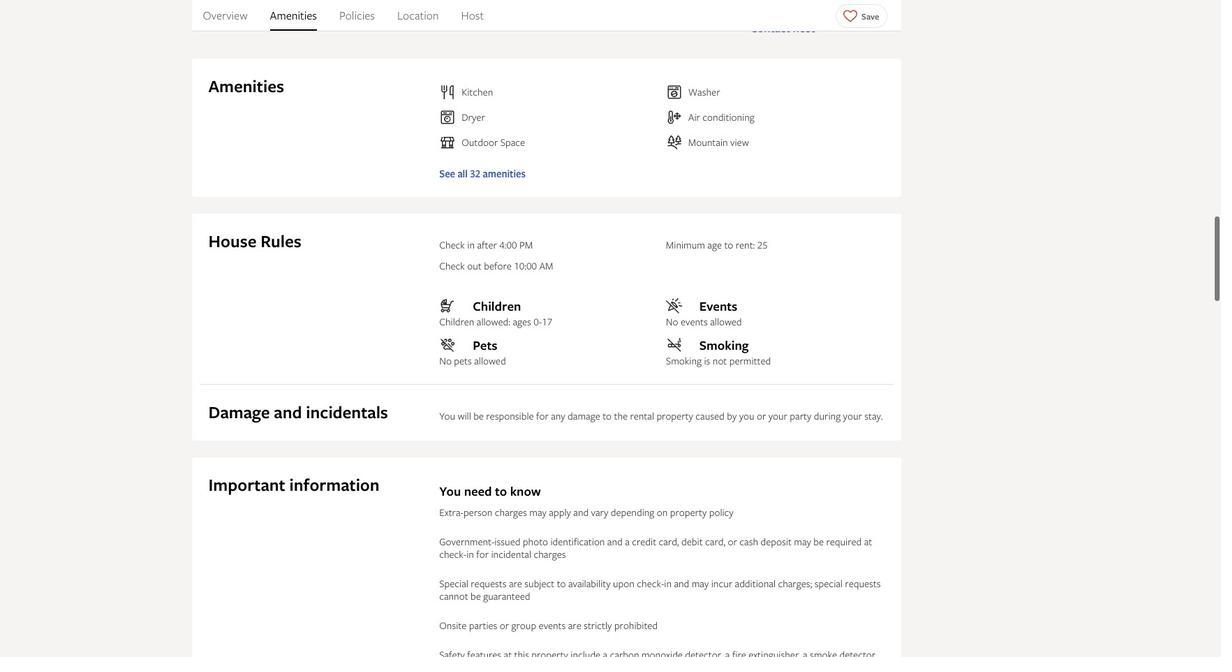 Task type: describe. For each thing, give the bounding box(es) containing it.
age
[[708, 238, 722, 252]]

person
[[464, 506, 492, 519]]

children for children allowed: ages 0-17
[[439, 315, 474, 328]]

not
[[713, 354, 727, 367]]

deposit
[[761, 535, 792, 548]]

group
[[511, 619, 536, 632]]

contact host
[[750, 20, 815, 36]]

rental
[[630, 409, 654, 423]]

guaranteed
[[483, 590, 530, 603]]

be inside special requests are subject to availability upon check-in and may incur additional charges; special requests cannot be guaranteed
[[471, 590, 481, 603]]

or inside government-issued photo identification and a credit card, debit card, or cash deposit may be required at check-in for incidental charges
[[728, 535, 737, 548]]

no events allowed
[[666, 315, 742, 328]]

air conditioning
[[688, 111, 755, 124]]

policies link
[[339, 0, 375, 31]]

host
[[461, 8, 484, 23]]

will
[[458, 409, 471, 423]]

party
[[790, 409, 812, 423]]

pm
[[519, 238, 533, 252]]

check in after 4:00 pm
[[439, 238, 533, 252]]

1 vertical spatial property
[[670, 506, 707, 519]]

see all 32 amenities button
[[439, 167, 884, 180]]

you for you need to know
[[439, 483, 461, 500]]

1 vertical spatial events
[[539, 619, 566, 632]]

subject
[[525, 577, 555, 590]]

the
[[614, 409, 628, 423]]

know
[[510, 483, 541, 500]]

you need to know
[[439, 483, 541, 500]]

by
[[727, 409, 737, 423]]

2 vertical spatial or
[[500, 619, 509, 632]]

contact host link
[[739, 14, 826, 42]]

issued
[[495, 535, 520, 548]]

incidental
[[491, 548, 531, 561]]

minimum
[[666, 238, 705, 252]]

for inside government-issued photo identification and a credit card, debit card, or cash deposit may be required at check-in for incidental charges
[[476, 548, 489, 561]]

save
[[862, 10, 879, 22]]

and right the damage
[[274, 401, 302, 424]]

amenities inside list
[[270, 8, 317, 23]]

view
[[730, 136, 749, 149]]

0 vertical spatial or
[[757, 409, 766, 423]]

rent:
[[736, 238, 755, 252]]

any
[[551, 409, 565, 423]]

allowed for pets
[[474, 354, 506, 367]]

smoking for smoking is not permitted
[[666, 354, 702, 367]]

onsite
[[439, 619, 467, 632]]

availability
[[568, 577, 611, 590]]

charges inside government-issued photo identification and a credit card, debit card, or cash deposit may be required at check-in for incidental charges
[[534, 548, 566, 561]]

amenities
[[483, 167, 526, 180]]

17
[[542, 315, 552, 328]]

special
[[439, 577, 468, 590]]

to inside special requests are subject to availability upon check-in and may incur additional charges; special requests cannot be guaranteed
[[557, 577, 566, 590]]

extra-person charges may apply and vary depending on property policy
[[439, 506, 734, 519]]

amenities link
[[270, 0, 317, 31]]

smoking is not permitted
[[666, 354, 771, 367]]

0 vertical spatial charges
[[495, 506, 527, 519]]

outdoor space
[[462, 136, 525, 149]]

see
[[439, 167, 455, 180]]

smoking for smoking
[[699, 337, 749, 354]]

vary
[[591, 506, 608, 519]]

0 vertical spatial property
[[657, 409, 693, 423]]

in inside government-issued photo identification and a credit card, debit card, or cash deposit may be required at check-in for incidental charges
[[466, 548, 474, 561]]

1 horizontal spatial are
[[568, 619, 581, 632]]

may inside special requests are subject to availability upon check-in and may incur additional charges; special requests cannot be guaranteed
[[692, 577, 709, 590]]

1 vertical spatial amenities
[[208, 75, 284, 98]]

out
[[467, 259, 482, 273]]

air
[[688, 111, 700, 124]]

no for events
[[666, 315, 678, 328]]

apply
[[549, 506, 571, 519]]

children for children
[[473, 298, 521, 315]]

conditioning
[[703, 111, 755, 124]]

pets
[[473, 337, 498, 354]]

ages
[[513, 315, 531, 328]]

damage
[[208, 401, 270, 424]]

government-
[[439, 535, 495, 548]]

after
[[477, 238, 497, 252]]

0-
[[534, 315, 542, 328]]

25
[[757, 238, 768, 252]]

damage
[[568, 409, 600, 423]]

2 requests from the left
[[845, 577, 881, 590]]

to right age
[[724, 238, 733, 252]]

is
[[704, 354, 710, 367]]

32
[[470, 167, 480, 180]]

need
[[464, 483, 492, 500]]

you
[[739, 409, 754, 423]]

10:00
[[514, 259, 537, 273]]

no pets allowed
[[439, 354, 506, 367]]

government-issued photo identification and a credit card, debit card, or cash deposit may be required at check-in for incidental charges
[[439, 535, 872, 561]]

save button
[[836, 4, 887, 28]]

0 vertical spatial events
[[681, 315, 708, 328]]

permitted
[[729, 354, 771, 367]]

2 your from the left
[[843, 409, 862, 423]]

and left vary
[[573, 506, 589, 519]]

all
[[458, 167, 468, 180]]

be inside government-issued photo identification and a credit card, debit card, or cash deposit may be required at check-in for incidental charges
[[814, 535, 824, 548]]

1 card, from the left
[[659, 535, 679, 548]]



Task type: locate. For each thing, give the bounding box(es) containing it.
no
[[666, 315, 678, 328], [439, 354, 452, 367]]

overview
[[203, 8, 248, 23]]

onsite parties or group events are strictly prohibited
[[439, 619, 658, 632]]

pets
[[454, 354, 472, 367]]

list containing overview
[[192, 0, 901, 31]]

at
[[864, 535, 872, 548]]

1 horizontal spatial charges
[[534, 548, 566, 561]]

in left after
[[467, 238, 475, 252]]

1 horizontal spatial your
[[843, 409, 862, 423]]

no left pets
[[439, 354, 452, 367]]

see all 32 amenities
[[439, 167, 526, 180]]

0 horizontal spatial requests
[[471, 577, 507, 590]]

check- right upon
[[637, 577, 664, 590]]

and left 'a'
[[607, 535, 623, 548]]

1 horizontal spatial check-
[[637, 577, 664, 590]]

are left strictly
[[568, 619, 581, 632]]

and inside government-issued photo identification and a credit card, debit card, or cash deposit may be required at check-in for incidental charges
[[607, 535, 623, 548]]

on
[[657, 506, 668, 519]]

for left issued
[[476, 548, 489, 561]]

check- up special
[[439, 548, 466, 561]]

charges;
[[778, 577, 812, 590]]

allowed for events
[[710, 315, 742, 328]]

1 vertical spatial in
[[466, 548, 474, 561]]

space
[[500, 136, 525, 149]]

no for pets
[[439, 354, 452, 367]]

in up special
[[466, 548, 474, 561]]

1 you from the top
[[439, 409, 455, 423]]

0 horizontal spatial are
[[509, 577, 522, 590]]

1 vertical spatial check-
[[637, 577, 664, 590]]

2 vertical spatial be
[[471, 590, 481, 603]]

1 your from the left
[[769, 409, 788, 423]]

0 vertical spatial check-
[[439, 548, 466, 561]]

0 vertical spatial amenities
[[270, 8, 317, 23]]

mountain
[[688, 136, 728, 149]]

property right on
[[670, 506, 707, 519]]

rules
[[261, 230, 301, 253]]

during
[[814, 409, 841, 423]]

events
[[699, 298, 738, 315]]

check for check in after 4:00 pm
[[439, 238, 465, 252]]

0 vertical spatial you
[[439, 409, 455, 423]]

caused
[[696, 409, 725, 423]]

be right will
[[474, 409, 484, 423]]

1 vertical spatial for
[[476, 548, 489, 561]]

0 horizontal spatial events
[[539, 619, 566, 632]]

house
[[208, 230, 257, 253]]

2 vertical spatial may
[[692, 577, 709, 590]]

or left cash
[[728, 535, 737, 548]]

damage and incidentals
[[208, 401, 388, 424]]

charges
[[495, 506, 527, 519], [534, 548, 566, 561]]

2 horizontal spatial may
[[794, 535, 811, 548]]

location link
[[397, 0, 439, 31]]

card, left debit at the bottom
[[659, 535, 679, 548]]

1 vertical spatial no
[[439, 354, 452, 367]]

1 horizontal spatial events
[[681, 315, 708, 328]]

smoking left 'is'
[[666, 354, 702, 367]]

0 vertical spatial no
[[666, 315, 678, 328]]

in inside special requests are subject to availability upon check-in and may incur additional charges; special requests cannot be guaranteed
[[664, 577, 672, 590]]

check left after
[[439, 238, 465, 252]]

no left events
[[666, 315, 678, 328]]

1 horizontal spatial allowed
[[710, 315, 742, 328]]

minimum age to rent: 25
[[666, 238, 768, 252]]

a
[[625, 535, 630, 548]]

check- inside special requests are subject to availability upon check-in and may incur additional charges; special requests cannot be guaranteed
[[637, 577, 664, 590]]

0 vertical spatial are
[[509, 577, 522, 590]]

1 vertical spatial allowed
[[474, 354, 506, 367]]

your left party
[[769, 409, 788, 423]]

and inside special requests are subject to availability upon check-in and may incur additional charges; special requests cannot be guaranteed
[[674, 577, 689, 590]]

dryer
[[462, 111, 485, 124]]

requests
[[471, 577, 507, 590], [845, 577, 881, 590]]

1 horizontal spatial or
[[728, 535, 737, 548]]

children down check out before 10:00 am
[[473, 298, 521, 315]]

contact
[[750, 20, 790, 36]]

am
[[539, 259, 553, 273]]

responsible
[[486, 409, 534, 423]]

and left incur
[[674, 577, 689, 590]]

list
[[192, 0, 901, 31]]

1 vertical spatial charges
[[534, 548, 566, 561]]

0 vertical spatial for
[[536, 409, 549, 423]]

1 vertical spatial check
[[439, 259, 465, 273]]

check- inside government-issued photo identification and a credit card, debit card, or cash deposit may be required at check-in for incidental charges
[[439, 548, 466, 561]]

0 horizontal spatial card,
[[659, 535, 679, 548]]

allowed right pets
[[474, 354, 506, 367]]

children allowed: ages 0-17
[[439, 315, 552, 328]]

check
[[439, 238, 465, 252], [439, 259, 465, 273]]

in
[[467, 238, 475, 252], [466, 548, 474, 561], [664, 577, 672, 590]]

allowed up not
[[710, 315, 742, 328]]

check left out
[[439, 259, 465, 273]]

0 horizontal spatial may
[[529, 506, 547, 519]]

overview link
[[203, 0, 248, 31]]

property right rental
[[657, 409, 693, 423]]

or left the group at the bottom left of page
[[500, 619, 509, 632]]

additional
[[735, 577, 776, 590]]

may right deposit
[[794, 535, 811, 548]]

1 horizontal spatial no
[[666, 315, 678, 328]]

check out before 10:00 am
[[439, 259, 553, 273]]

to left the
[[603, 409, 612, 423]]

host
[[793, 20, 815, 36]]

policies
[[339, 8, 375, 23]]

for left any
[[536, 409, 549, 423]]

to
[[724, 238, 733, 252], [603, 409, 612, 423], [495, 483, 507, 500], [557, 577, 566, 590]]

washer
[[688, 85, 720, 99]]

cannot
[[439, 590, 468, 603]]

in down government-issued photo identification and a credit card, debit card, or cash deposit may be required at check-in for incidental charges
[[664, 577, 672, 590]]

0 horizontal spatial for
[[476, 548, 489, 561]]

1 vertical spatial be
[[814, 535, 824, 548]]

to right subject
[[557, 577, 566, 590]]

policy
[[709, 506, 734, 519]]

0 horizontal spatial no
[[439, 354, 452, 367]]

0 vertical spatial allowed
[[710, 315, 742, 328]]

kitchen
[[462, 85, 493, 99]]

be left required
[[814, 535, 824, 548]]

debit
[[681, 535, 703, 548]]

cash
[[740, 535, 758, 548]]

2 check from the top
[[439, 259, 465, 273]]

children left allowed:
[[439, 315, 474, 328]]

1 vertical spatial are
[[568, 619, 581, 632]]

events right the group at the bottom left of page
[[539, 619, 566, 632]]

0 horizontal spatial your
[[769, 409, 788, 423]]

credit
[[632, 535, 656, 548]]

charges down know at the left
[[495, 506, 527, 519]]

smoking down no events allowed
[[699, 337, 749, 354]]

incur
[[711, 577, 733, 590]]

or right the 'you'
[[757, 409, 766, 423]]

card, right debit at the bottom
[[705, 535, 726, 548]]

outdoor
[[462, 136, 498, 149]]

identification
[[550, 535, 605, 548]]

special
[[815, 577, 843, 590]]

2 vertical spatial in
[[664, 577, 672, 590]]

check for check out before 10:00 am
[[439, 259, 465, 273]]

1 horizontal spatial for
[[536, 409, 549, 423]]

1 horizontal spatial requests
[[845, 577, 881, 590]]

are left subject
[[509, 577, 522, 590]]

1 check from the top
[[439, 238, 465, 252]]

you for you will be responsible for any damage to the rental property caused by you or your party during your stay.
[[439, 409, 455, 423]]

may inside government-issued photo identification and a credit card, debit card, or cash deposit may be required at check-in for incidental charges
[[794, 535, 811, 548]]

to right need
[[495, 483, 507, 500]]

0 horizontal spatial allowed
[[474, 354, 506, 367]]

children
[[473, 298, 521, 315], [439, 315, 474, 328]]

0 horizontal spatial or
[[500, 619, 509, 632]]

allowed:
[[477, 315, 510, 328]]

0 horizontal spatial charges
[[495, 506, 527, 519]]

incidentals
[[306, 401, 388, 424]]

be right the cannot
[[471, 590, 481, 603]]

are inside special requests are subject to availability upon check-in and may incur additional charges; special requests cannot be guaranteed
[[509, 577, 522, 590]]

property
[[657, 409, 693, 423], [670, 506, 707, 519]]

mountain view
[[688, 136, 749, 149]]

1 vertical spatial you
[[439, 483, 461, 500]]

stay.
[[865, 409, 883, 423]]

your left stay.
[[843, 409, 862, 423]]

you left will
[[439, 409, 455, 423]]

1 horizontal spatial card,
[[705, 535, 726, 548]]

1 horizontal spatial may
[[692, 577, 709, 590]]

events up 'is'
[[681, 315, 708, 328]]

you will be responsible for any damage to the rental property caused by you or your party during your stay.
[[439, 409, 883, 423]]

are
[[509, 577, 522, 590], [568, 619, 581, 632]]

charges up subject
[[534, 548, 566, 561]]

special requests are subject to availability upon check-in and may incur additional charges; special requests cannot be guaranteed
[[439, 577, 881, 603]]

may left apply
[[529, 506, 547, 519]]

1 vertical spatial or
[[728, 535, 737, 548]]

1 requests from the left
[[471, 577, 507, 590]]

house rules
[[208, 230, 301, 253]]

0 vertical spatial be
[[474, 409, 484, 423]]

0 vertical spatial in
[[467, 238, 475, 252]]

photo
[[523, 535, 548, 548]]

2 horizontal spatial or
[[757, 409, 766, 423]]

card,
[[659, 535, 679, 548], [705, 535, 726, 548]]

0 vertical spatial check
[[439, 238, 465, 252]]

be
[[474, 409, 484, 423], [814, 535, 824, 548], [471, 590, 481, 603]]

before
[[484, 259, 512, 273]]

2 you from the top
[[439, 483, 461, 500]]

information
[[289, 474, 380, 497]]

parties
[[469, 619, 497, 632]]

you up extra-
[[439, 483, 461, 500]]

required
[[826, 535, 862, 548]]

0 vertical spatial may
[[529, 506, 547, 519]]

strictly
[[584, 619, 612, 632]]

events
[[681, 315, 708, 328], [539, 619, 566, 632]]

4:00
[[499, 238, 517, 252]]

0 horizontal spatial check-
[[439, 548, 466, 561]]

upon
[[613, 577, 635, 590]]

may
[[529, 506, 547, 519], [794, 535, 811, 548], [692, 577, 709, 590]]

amenities
[[270, 8, 317, 23], [208, 75, 284, 98]]

may left incur
[[692, 577, 709, 590]]

host link
[[461, 0, 484, 31]]

2 card, from the left
[[705, 535, 726, 548]]

1 vertical spatial may
[[794, 535, 811, 548]]

important
[[208, 474, 285, 497]]



Task type: vqa. For each thing, say whether or not it's contained in the screenshot.
ALLOWED:
yes



